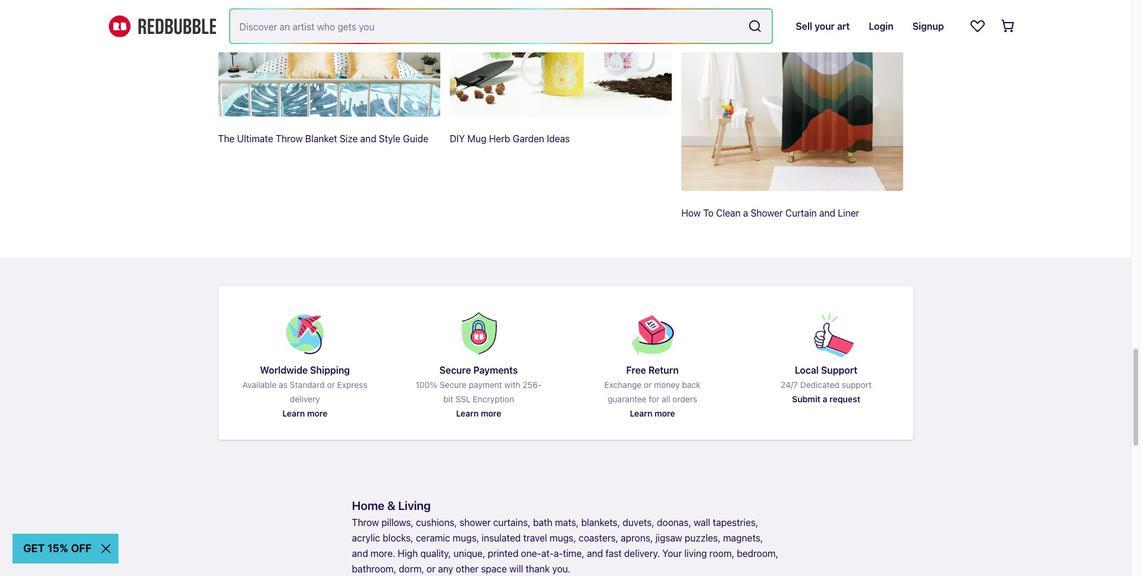 Task type: locate. For each thing, give the bounding box(es) containing it.
more down the all
[[655, 408, 675, 418]]

the ultimate throw blanket size and style guide
[[218, 133, 428, 144]]

blanket
[[305, 133, 337, 144]]

request
[[830, 394, 860, 404]]

your
[[663, 548, 682, 559]]

pillows,
[[382, 517, 414, 528]]

submit
[[792, 394, 821, 404]]

0 horizontal spatial mugs,
[[453, 532, 479, 543]]

0 horizontal spatial or
[[327, 379, 335, 390]]

available
[[243, 379, 277, 390]]

and
[[360, 133, 376, 144], [819, 207, 836, 218], [352, 548, 368, 559], [587, 548, 603, 559]]

0 vertical spatial a
[[743, 207, 748, 218]]

ssl
[[456, 394, 471, 404]]

how to clean a shower curtain and liner
[[682, 207, 859, 218]]

diy mug herb garden ideas link
[[450, 0, 672, 161]]

payment
[[469, 379, 502, 390]]

0 vertical spatial secure
[[440, 365, 471, 375]]

0 horizontal spatial a
[[743, 207, 748, 218]]

learn more link down delivery
[[282, 406, 328, 421]]

1 vertical spatial a
[[823, 394, 828, 404]]

more down encryption on the left bottom of the page
[[481, 408, 501, 418]]

guarantee
[[608, 394, 647, 404]]

more down delivery
[[307, 408, 328, 418]]

doonas,
[[657, 517, 691, 528]]

jigsaw
[[656, 532, 682, 543]]

local support 24/7 dedicated support submit a request
[[781, 365, 872, 404]]

1 horizontal spatial more
[[481, 408, 501, 418]]

style
[[379, 133, 401, 144]]

learn inside the free return exchange or money back guarantee for all orders learn more
[[630, 408, 653, 418]]

submit a request link
[[792, 392, 860, 406]]

learn inside worldwide shipping available as standard or express delivery learn more
[[282, 408, 305, 418]]

1 horizontal spatial mugs,
[[550, 532, 576, 543]]

for
[[649, 394, 660, 404]]

or
[[327, 379, 335, 390], [644, 379, 652, 390], [427, 563, 436, 574]]

coasters,
[[579, 532, 618, 543]]

redbubble logo image
[[109, 15, 216, 37]]

free return exchange or money back guarantee for all orders learn more
[[604, 365, 701, 418]]

worldwide
[[260, 365, 308, 375]]

duvets,
[[623, 517, 654, 528]]

1 horizontal spatial throw
[[352, 517, 379, 528]]

learn down ssl
[[456, 408, 479, 418]]

bit
[[443, 394, 453, 404]]

None field
[[230, 10, 772, 43]]

more inside worldwide shipping available as standard or express delivery learn more
[[307, 408, 328, 418]]

and right the size at top
[[360, 133, 376, 144]]

1 horizontal spatial learn more link
[[456, 406, 501, 421]]

more
[[307, 408, 328, 418], [481, 408, 501, 418], [655, 408, 675, 418]]

0 vertical spatial throw
[[276, 133, 303, 144]]

2 more from the left
[[481, 408, 501, 418]]

2 horizontal spatial or
[[644, 379, 652, 390]]

1 horizontal spatial a
[[823, 394, 828, 404]]

clean
[[716, 207, 741, 218]]

1 vertical spatial throw
[[352, 517, 379, 528]]

to
[[703, 207, 714, 218]]

learn more link for return
[[630, 406, 675, 421]]

or up the for
[[644, 379, 652, 390]]

1 horizontal spatial or
[[427, 563, 436, 574]]

mugs, up the unique,
[[453, 532, 479, 543]]

24/7
[[781, 379, 798, 390]]

ceramic
[[416, 532, 450, 543]]

mugs, down mats,
[[550, 532, 576, 543]]

0 horizontal spatial more
[[307, 408, 328, 418]]

return
[[649, 365, 679, 375]]

1 more from the left
[[307, 408, 328, 418]]

throw left blanket
[[276, 133, 303, 144]]

2 learn from the left
[[456, 408, 479, 418]]

2 learn more link from the left
[[456, 406, 501, 421]]

a right clean
[[743, 207, 748, 218]]

local
[[795, 365, 819, 375]]

&
[[387, 498, 396, 512]]

dorm,
[[399, 563, 424, 574]]

diy mug herb garden ideas
[[450, 133, 570, 144]]

100%
[[416, 379, 437, 390]]

secure payments image
[[450, 305, 507, 361]]

wall
[[694, 517, 710, 528]]

support
[[842, 379, 872, 390]]

encryption
[[473, 394, 514, 404]]

more inside the free return exchange or money back guarantee for all orders learn more
[[655, 408, 675, 418]]

0 horizontal spatial learn more link
[[282, 406, 328, 421]]

throw
[[276, 133, 303, 144], [352, 517, 379, 528]]

1 horizontal spatial learn
[[456, 408, 479, 418]]

you.
[[552, 563, 571, 574]]

learn
[[282, 408, 305, 418], [456, 408, 479, 418], [630, 408, 653, 418]]

as
[[279, 379, 288, 390]]

1 learn from the left
[[282, 408, 305, 418]]

or left any
[[427, 563, 436, 574]]

0 horizontal spatial learn
[[282, 408, 305, 418]]

or down shipping
[[327, 379, 335, 390]]

thank
[[526, 563, 550, 574]]

learn down the for
[[630, 408, 653, 418]]

learn inside secure payments 100% secure payment with 256- bit ssl encryption learn more
[[456, 408, 479, 418]]

learn more link for payments
[[456, 406, 501, 421]]

learn more link
[[282, 406, 328, 421], [456, 406, 501, 421], [630, 406, 675, 421]]

learn down delivery
[[282, 408, 305, 418]]

a
[[743, 207, 748, 218], [823, 394, 828, 404]]

more inside secure payments 100% secure payment with 256- bit ssl encryption learn more
[[481, 408, 501, 418]]

1 vertical spatial secure
[[440, 379, 467, 390]]

3 more from the left
[[655, 408, 675, 418]]

0 horizontal spatial throw
[[276, 133, 303, 144]]

3 learn more link from the left
[[630, 406, 675, 421]]

or inside worldwide shipping available as standard or express delivery learn more
[[327, 379, 335, 390]]

garden
[[513, 133, 544, 144]]

learn for secure
[[456, 408, 479, 418]]

throw inside home & living throw pillows, cushions, shower curtains, bath mats, blankets, duvets, doonas, wall tapestries, acrylic blocks, ceramic mugs, insulated travel mugs, coasters, aprons, jigsaw puzzles, magnets, and more. high quality, unique, printed one-at-a-time, and fast delivery. your living room, bedroom, bathroom, dorm, or any other space will thank you.
[[352, 517, 379, 528]]

2 horizontal spatial learn
[[630, 408, 653, 418]]

living
[[398, 498, 431, 512]]

free return image
[[624, 305, 681, 361]]

mugs,
[[453, 532, 479, 543], [550, 532, 576, 543]]

one-
[[521, 548, 541, 559]]

2 horizontal spatial learn more link
[[630, 406, 675, 421]]

shower
[[751, 207, 783, 218]]

a down dedicated
[[823, 394, 828, 404]]

home
[[352, 498, 385, 512]]

1 learn more link from the left
[[282, 406, 328, 421]]

mats,
[[555, 517, 579, 528]]

2 horizontal spatial more
[[655, 408, 675, 418]]

throw up acrylic
[[352, 517, 379, 528]]

learn more link down encryption on the left bottom of the page
[[456, 406, 501, 421]]

learn more link down the for
[[630, 406, 675, 421]]

worldwide shipping image
[[276, 305, 334, 362]]

3 learn from the left
[[630, 408, 653, 418]]

a inside local support 24/7 dedicated support submit a request
[[823, 394, 828, 404]]

or inside the free return exchange or money back guarantee for all orders learn more
[[644, 379, 652, 390]]

how
[[682, 207, 701, 218]]



Task type: vqa. For each thing, say whether or not it's contained in the screenshot.


Task type: describe. For each thing, give the bounding box(es) containing it.
guide
[[403, 133, 428, 144]]

unique,
[[454, 548, 485, 559]]

the
[[218, 133, 235, 144]]

magnets,
[[723, 532, 763, 543]]

a inside how to clean a shower curtain and liner link
[[743, 207, 748, 218]]

shower
[[460, 517, 491, 528]]

express
[[337, 379, 367, 390]]

aprons,
[[621, 532, 653, 543]]

travel
[[523, 532, 547, 543]]

size
[[340, 133, 358, 144]]

high
[[398, 548, 418, 559]]

and down acrylic
[[352, 548, 368, 559]]

and left the 'liner'
[[819, 207, 836, 218]]

back
[[682, 379, 701, 390]]

worldwide shipping available as standard or express delivery learn more
[[243, 365, 367, 418]]

any
[[438, 563, 453, 574]]

space
[[481, 563, 507, 574]]

puzzles,
[[685, 532, 721, 543]]

living
[[685, 548, 707, 559]]

will
[[510, 563, 523, 574]]

how to clean a shower curtain and liner link
[[682, 0, 904, 235]]

money
[[654, 379, 680, 390]]

printed
[[488, 548, 519, 559]]

at-
[[541, 548, 554, 559]]

all
[[662, 394, 670, 404]]

256-
[[523, 379, 542, 390]]

bathroom,
[[352, 563, 396, 574]]

the ultimate throw blanket size and style guide link
[[218, 0, 440, 161]]

bedroom,
[[737, 548, 779, 559]]

more for free return
[[655, 408, 675, 418]]

with
[[504, 379, 521, 390]]

blocks,
[[383, 532, 413, 543]]

acrylic
[[352, 532, 380, 543]]

secure payments 100% secure payment with 256- bit ssl encryption learn more
[[416, 365, 542, 418]]

time,
[[563, 548, 585, 559]]

blankets,
[[581, 517, 620, 528]]

ultimate
[[237, 133, 273, 144]]

orders
[[673, 394, 697, 404]]

fast
[[606, 548, 622, 559]]

1 mugs, from the left
[[453, 532, 479, 543]]

dedicated
[[800, 379, 840, 390]]

Search term search field
[[230, 10, 744, 43]]

cushions,
[[416, 517, 457, 528]]

quality,
[[420, 548, 451, 559]]

local support image
[[798, 305, 855, 361]]

insulated
[[482, 532, 521, 543]]

liner
[[838, 207, 859, 218]]

learn for free
[[630, 408, 653, 418]]

payments
[[474, 365, 518, 375]]

tapestries,
[[713, 517, 758, 528]]

shipping
[[310, 365, 350, 375]]

diy
[[450, 133, 465, 144]]

more.
[[371, 548, 395, 559]]

other
[[456, 563, 479, 574]]

free
[[626, 365, 646, 375]]

bath
[[533, 517, 553, 528]]

room,
[[710, 548, 735, 559]]

support
[[821, 365, 858, 375]]

learn more link for shipping
[[282, 406, 328, 421]]

delivery.
[[624, 548, 660, 559]]

curtains,
[[493, 517, 531, 528]]

1 secure from the top
[[440, 365, 471, 375]]

exchange
[[604, 379, 642, 390]]

2 secure from the top
[[440, 379, 467, 390]]

herb
[[489, 133, 510, 144]]

or inside home & living throw pillows, cushions, shower curtains, bath mats, blankets, duvets, doonas, wall tapestries, acrylic blocks, ceramic mugs, insulated travel mugs, coasters, aprons, jigsaw puzzles, magnets, and more. high quality, unique, printed one-at-a-time, and fast delivery. your living room, bedroom, bathroom, dorm, or any other space will thank you.
[[427, 563, 436, 574]]

ideas
[[547, 133, 570, 144]]

2 mugs, from the left
[[550, 532, 576, 543]]

home & living throw pillows, cushions, shower curtains, bath mats, blankets, duvets, doonas, wall tapestries, acrylic blocks, ceramic mugs, insulated travel mugs, coasters, aprons, jigsaw puzzles, magnets, and more. high quality, unique, printed one-at-a-time, and fast delivery. your living room, bedroom, bathroom, dorm, or any other space will thank you.
[[352, 498, 779, 574]]

more for secure payments
[[481, 408, 501, 418]]

and down coasters,
[[587, 548, 603, 559]]

curtain
[[786, 207, 817, 218]]

mug
[[467, 133, 487, 144]]

delivery
[[290, 394, 320, 404]]

standard
[[290, 379, 325, 390]]



